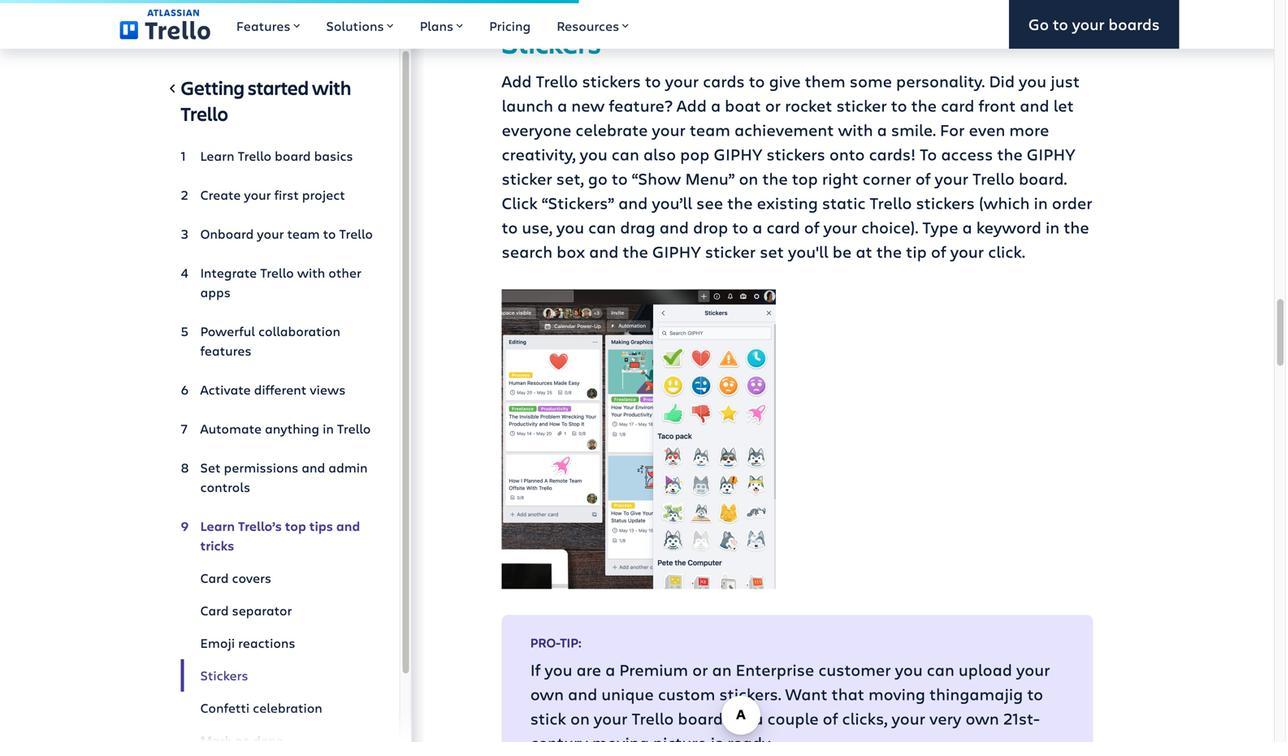 Task type: describe. For each thing, give the bounding box(es) containing it.
on inside stickers add trello stickers to your cards to give them some personality. did you just launch a new feature? add a boat or rocket sticker to the card front and let everyone celebrate your team achievement with a smile. for even more creativity, you can also pop giphy stickers onto cards! to access the giphy sticker set, go to "show menu" on the top right corner of your trello board. click "stickers" and you'll see the existing static trello stickers (which in order to use, you can drag and drop to a card of your choice). type a keyword in the search box and the giphy sticker set you'll be at the tip of your click.
[[739, 167, 758, 189]]

trello inside getting started with trello
[[181, 101, 228, 126]]

trello up admin
[[337, 420, 371, 438]]

2 vertical spatial stickers
[[916, 192, 975, 214]]

0 vertical spatial add
[[502, 70, 532, 92]]

your down unique
[[594, 708, 628, 730]]

celebration
[[253, 700, 322, 717]]

resources button
[[544, 0, 642, 49]]

features
[[200, 342, 252, 360]]

getting started with trello
[[181, 75, 351, 126]]

tip
[[906, 240, 927, 262]]

clicks,
[[842, 708, 888, 730]]

onboard
[[200, 225, 254, 243]]

personality.
[[896, 70, 985, 92]]

0 vertical spatial stickers
[[582, 70, 641, 92]]

celebrate
[[576, 119, 648, 141]]

set permissions and admin controls link
[[181, 452, 373, 504]]

go to your boards link
[[1009, 0, 1180, 49]]

0 horizontal spatial sticker
[[502, 167, 552, 189]]

onboard your team to trello link
[[181, 218, 373, 250]]

integrate trello with other apps
[[200, 264, 362, 301]]

integrate
[[200, 264, 257, 282]]

create your first project
[[200, 186, 345, 204]]

static
[[822, 192, 866, 214]]

0 vertical spatial can
[[612, 143, 639, 165]]

with for integrate trello with other apps
[[297, 264, 325, 282]]

thingamajig
[[930, 683, 1023, 705]]

1 horizontal spatial sticker
[[705, 240, 756, 262]]

century
[[530, 732, 588, 743]]

can inside pro-tip: if you are a premium or an enterprise customer you can upload your own and unique  custom stickers. want that moving thingamajig to stick on your trello board? in a couple of clicks, your very own 21st- century moving picture is ready.
[[927, 659, 955, 681]]

your left the 'cards'
[[665, 70, 699, 92]]

set
[[200, 459, 221, 477]]

board
[[275, 147, 311, 165]]

or inside stickers add trello stickers to your cards to give them some personality. did you just launch a new feature? add a boat or rocket sticker to the card front and let everyone celebrate your team achievement with a smile. for even more creativity, you can also pop giphy stickers onto cards! to access the giphy sticker set, go to "show menu" on the top right corner of your trello board. click "stickers" and you'll see the existing static trello stickers (which in order to use, you can drag and drop to a card of your choice). type a keyword in the search box and the giphy sticker set you'll be at the tip of your click.
[[765, 94, 781, 116]]

started
[[248, 75, 309, 100]]

confetti celebration
[[200, 700, 322, 717]]

keyword
[[977, 216, 1042, 238]]

right
[[822, 167, 859, 189]]

automate anything in trello
[[200, 420, 371, 438]]

1 horizontal spatial giphy
[[714, 143, 763, 165]]

top inside learn trello's top tips and tricks
[[285, 518, 306, 535]]

go
[[1029, 13, 1049, 35]]

top inside stickers add trello stickers to your cards to give them some personality. did you just launch a new feature? add a boat or rocket sticker to the card front and let everyone celebrate your team achievement with a smile. for even more creativity, you can also pop giphy stickers onto cards! to access the giphy sticker set, go to "show menu" on the top right corner of your trello board. click "stickers" and you'll see the existing static trello stickers (which in order to use, you can drag and drop to a card of your choice). type a keyword in the search box and the giphy sticker set you'll be at the tip of your click.
[[792, 167, 818, 189]]

to left give
[[749, 70, 765, 92]]

pricing
[[489, 17, 531, 35]]

a up set
[[753, 216, 763, 238]]

see
[[697, 192, 723, 214]]

0 vertical spatial own
[[530, 683, 564, 705]]

stickers for stickers
[[200, 667, 248, 685]]

let
[[1054, 94, 1074, 116]]

your down access on the top right of page
[[935, 167, 969, 189]]

you up go
[[580, 143, 608, 165]]

board.
[[1019, 167, 1067, 189]]

controls
[[200, 479, 250, 496]]

creativity,
[[502, 143, 576, 165]]

and inside pro-tip: if you are a premium or an enterprise customer you can upload your own and unique  custom stickers. want that moving thingamajig to stick on your trello board? in a couple of clicks, your very own 21st- century moving picture is ready.
[[568, 683, 597, 705]]

stick
[[530, 708, 566, 730]]

learn for learn trello's top tips and tricks
[[200, 518, 235, 535]]

tips
[[309, 518, 333, 535]]

emoji
[[200, 635, 235, 652]]

a up cards!
[[877, 119, 887, 141]]

even
[[969, 119, 1005, 141]]

"stickers"
[[542, 192, 614, 214]]

to inside pro-tip: if you are a premium or an enterprise customer you can upload your own and unique  custom stickers. want that moving thingamajig to stick on your trello board? in a couple of clicks, your very own 21st- century moving picture is ready.
[[1027, 683, 1043, 705]]

learn for learn trello board basics
[[200, 147, 234, 165]]

team inside onboard your team to trello link
[[287, 225, 320, 243]]

stickers add trello stickers to your cards to give them some personality. did you just launch a new feature? add a boat or rocket sticker to the card front and let everyone celebrate your team achievement with a smile. for even more creativity, you can also pop giphy stickers onto cards! to access the giphy sticker set, go to "show menu" on the top right corner of your trello board. click "stickers" and you'll see the existing static trello stickers (which in order to use, you can drag and drop to a card of your choice). type a keyword in the search box and the giphy sticker set you'll be at the tip of your click.
[[502, 23, 1093, 262]]

plans button
[[407, 0, 476, 49]]

stickers for stickers add trello stickers to your cards to give them some personality. did you just launch a new feature? add a boat or rocket sticker to the card front and let everyone celebrate your team achievement with a smile. for even more creativity, you can also pop giphy stickers onto cards! to access the giphy sticker set, go to "show menu" on the top right corner of your trello board. click "stickers" and you'll see the existing static trello stickers (which in order to use, you can drag and drop to a card of your choice). type a keyword in the search box and the giphy sticker set you'll be at the tip of your click.
[[502, 23, 601, 62]]

create your first project link
[[181, 179, 373, 211]]

onto
[[830, 143, 865, 165]]

on inside pro-tip: if you are a premium or an enterprise customer you can upload your own and unique  custom stickers. want that moving thingamajig to stick on your trello board? in a couple of clicks, your very own 21st- century moving picture is ready.
[[570, 708, 590, 730]]

premium
[[619, 659, 688, 681]]

collaboration
[[258, 323, 340, 340]]

trello up choice).
[[870, 192, 912, 214]]

use,
[[522, 216, 553, 238]]

basics
[[314, 147, 353, 165]]

pricing link
[[476, 0, 544, 49]]

the right see
[[727, 192, 753, 214]]

to
[[920, 143, 937, 165]]

trello inside integrate trello with other apps
[[260, 264, 294, 282]]

card separator
[[200, 602, 292, 620]]

set
[[760, 240, 784, 262]]

1 vertical spatial can
[[588, 216, 616, 238]]

your inside onboard your team to trello link
[[257, 225, 284, 243]]

1 horizontal spatial stickers
[[767, 143, 825, 165]]

of down to
[[916, 167, 931, 189]]

of up you'll
[[804, 216, 820, 238]]

activate different views
[[200, 381, 346, 399]]

1 vertical spatial add
[[677, 94, 707, 116]]

to up smile.
[[891, 94, 907, 116]]

project
[[302, 186, 345, 204]]

type
[[923, 216, 958, 238]]

enterprise
[[736, 659, 814, 681]]

emoji reactions
[[200, 635, 295, 652]]

0 horizontal spatial moving
[[592, 732, 649, 743]]

also
[[643, 143, 676, 165]]

page progress progress bar
[[0, 0, 579, 3]]

boat
[[725, 94, 761, 116]]

pop
[[680, 143, 710, 165]]

trello up (which
[[973, 167, 1015, 189]]

and right box
[[589, 240, 619, 262]]

your up also
[[652, 119, 686, 141]]

0 horizontal spatial giphy
[[652, 240, 701, 262]]

unique
[[602, 683, 654, 705]]

you right customer
[[895, 659, 923, 681]]

very
[[930, 708, 962, 730]]

at
[[856, 240, 872, 262]]

to up feature?
[[645, 70, 661, 92]]

1 horizontal spatial card
[[941, 94, 975, 116]]

0 vertical spatial sticker
[[837, 94, 887, 116]]

tip:
[[560, 635, 582, 652]]

powerful
[[200, 323, 255, 340]]

1 vertical spatial own
[[966, 708, 999, 730]]

your inside 'go to your boards' link
[[1072, 13, 1105, 35]]

if
[[530, 659, 541, 681]]

your down type
[[951, 240, 984, 262]]

be
[[833, 240, 852, 262]]

go to your boards
[[1029, 13, 1160, 35]]

box
[[557, 240, 585, 262]]

to down project
[[323, 225, 336, 243]]

an image showing how to add stickers to a trello board image
[[502, 290, 776, 589]]

you'll
[[788, 240, 829, 262]]

launch
[[502, 94, 553, 116]]

drag
[[620, 216, 656, 238]]

trello inside pro-tip: if you are a premium or an enterprise customer you can upload your own and unique  custom stickers. want that moving thingamajig to stick on your trello board? in a couple of clicks, your very own 21st- century moving picture is ready.
[[632, 708, 674, 730]]

give
[[769, 70, 801, 92]]

smile.
[[891, 119, 936, 141]]

the up existing
[[763, 167, 788, 189]]

your inside create your first project link
[[244, 186, 271, 204]]

a right in
[[754, 708, 763, 730]]

new
[[571, 94, 605, 116]]

getting started with trello link
[[181, 75, 373, 133]]

stickers.
[[719, 683, 781, 705]]

permissions
[[224, 459, 298, 477]]

emoji reactions link
[[181, 627, 373, 660]]

a down the 'cards'
[[711, 94, 721, 116]]

create
[[200, 186, 241, 204]]

resources
[[557, 17, 619, 35]]

of right tip
[[931, 240, 946, 262]]



Task type: vqa. For each thing, say whether or not it's contained in the screenshot.
Create Link button
no



Task type: locate. For each thing, give the bounding box(es) containing it.
other
[[329, 264, 362, 282]]

0 horizontal spatial add
[[502, 70, 532, 92]]

some
[[850, 70, 892, 92]]

0 vertical spatial with
[[312, 75, 351, 100]]

learn trello's top tips and tricks link
[[181, 510, 373, 562]]

your up be
[[824, 216, 857, 238]]

1 vertical spatial learn
[[200, 518, 235, 535]]

sticker down drop at the top right of page
[[705, 240, 756, 262]]

apps
[[200, 284, 231, 301]]

in down board.
[[1034, 192, 1048, 214]]

sticker down some
[[837, 94, 887, 116]]

to up 21st-
[[1027, 683, 1043, 705]]

1 horizontal spatial top
[[792, 167, 818, 189]]

automate
[[200, 420, 262, 438]]

of down that
[[823, 708, 838, 730]]

1 horizontal spatial own
[[966, 708, 999, 730]]

top left tips
[[285, 518, 306, 535]]

card separator link
[[181, 595, 373, 627]]

anything
[[265, 420, 319, 438]]

the down drag
[[623, 240, 648, 262]]

reactions
[[238, 635, 295, 652]]

with inside getting started with trello
[[312, 75, 351, 100]]

can up thingamajig
[[927, 659, 955, 681]]

trello up other
[[339, 225, 373, 243]]

an
[[712, 659, 732, 681]]

everyone
[[502, 119, 572, 141]]

stickers down the achievement
[[767, 143, 825, 165]]

couple
[[768, 708, 819, 730]]

can down celebrate
[[612, 143, 639, 165]]

admin
[[329, 459, 368, 477]]

card down tricks
[[200, 570, 229, 587]]

can down "stickers"
[[588, 216, 616, 238]]

in down order
[[1046, 216, 1060, 238]]

1 vertical spatial on
[[570, 708, 590, 730]]

the up smile.
[[911, 94, 937, 116]]

you'll
[[652, 192, 692, 214]]

1 vertical spatial in
[[1046, 216, 1060, 238]]

0 horizontal spatial own
[[530, 683, 564, 705]]

2 vertical spatial sticker
[[705, 240, 756, 262]]

a right type
[[963, 216, 972, 238]]

0 horizontal spatial stickers
[[200, 667, 248, 685]]

0 vertical spatial in
[[1034, 192, 1048, 214]]

views
[[310, 381, 346, 399]]

the down order
[[1064, 216, 1089, 238]]

set permissions and admin controls
[[200, 459, 368, 496]]

plans
[[420, 17, 454, 35]]

choice).
[[861, 216, 919, 238]]

cards
[[703, 70, 745, 92]]

or left an
[[692, 659, 708, 681]]

2 horizontal spatial stickers
[[916, 192, 975, 214]]

trello up "launch" at top left
[[536, 70, 578, 92]]

card down existing
[[767, 216, 800, 238]]

features button
[[223, 0, 313, 49]]

you right if
[[545, 659, 572, 681]]

click.
[[988, 240, 1025, 262]]

own up stick
[[530, 683, 564, 705]]

1 vertical spatial moving
[[592, 732, 649, 743]]

a right are
[[605, 659, 615, 681]]

with for getting started with trello
[[312, 75, 351, 100]]

2 vertical spatial with
[[297, 264, 325, 282]]

and left admin
[[302, 459, 325, 477]]

more
[[1010, 119, 1049, 141]]

existing
[[757, 192, 818, 214]]

to right drop at the top right of page
[[732, 216, 749, 238]]

onboard your team to trello
[[200, 225, 373, 243]]

giphy up board.
[[1027, 143, 1076, 165]]

features
[[236, 17, 290, 35]]

0 vertical spatial learn
[[200, 147, 234, 165]]

top
[[792, 167, 818, 189], [285, 518, 306, 535]]

learn trello's top tips and tricks
[[200, 518, 360, 555]]

feature?
[[609, 94, 673, 116]]

your right upload
[[1017, 659, 1050, 681]]

or inside pro-tip: if you are a premium or an enterprise customer you can upload your own and unique  custom stickers. want that moving thingamajig to stick on your trello board? in a couple of clicks, your very own 21st- century moving picture is ready.
[[692, 659, 708, 681]]

stickers inside stickers add trello stickers to your cards to give them some personality. did you just launch a new feature? add a boat or rocket sticker to the card front and let everyone celebrate your team achievement with a smile. for even more creativity, you can also pop giphy stickers onto cards! to access the giphy sticker set, go to "show menu" on the top right corner of your trello board. click "stickers" and you'll see the existing static trello stickers (which in order to use, you can drag and drop to a card of your choice). type a keyword in the search box and the giphy sticker set you'll be at the tip of your click.
[[502, 23, 601, 62]]

tricks
[[200, 537, 234, 555]]

2 vertical spatial in
[[323, 420, 334, 438]]

achievement
[[735, 119, 834, 141]]

different
[[254, 381, 307, 399]]

in inside automate anything in trello link
[[323, 420, 334, 438]]

order
[[1052, 192, 1093, 214]]

stickers up new
[[582, 70, 641, 92]]

2 horizontal spatial giphy
[[1027, 143, 1076, 165]]

team inside stickers add trello stickers to your cards to give them some personality. did you just launch a new feature? add a boat or rocket sticker to the card front and let everyone celebrate your team achievement with a smile. for even more creativity, you can also pop giphy stickers onto cards! to access the giphy sticker set, go to "show menu" on the top right corner of your trello board. click "stickers" and you'll see the existing static trello stickers (which in order to use, you can drag and drop to a card of your choice). type a keyword in the search box and the giphy sticker set you'll be at the tip of your click.
[[690, 119, 731, 141]]

(which
[[979, 192, 1030, 214]]

card covers
[[200, 570, 271, 587]]

stickers
[[502, 23, 601, 62], [200, 667, 248, 685]]

1 vertical spatial stickers
[[200, 667, 248, 685]]

the down 'more'
[[997, 143, 1023, 165]]

0 vertical spatial card
[[941, 94, 975, 116]]

boards
[[1109, 13, 1160, 35]]

1 horizontal spatial on
[[739, 167, 758, 189]]

card for card separator
[[200, 602, 229, 620]]

0 vertical spatial top
[[792, 167, 818, 189]]

1 learn from the top
[[200, 147, 234, 165]]

stickers up type
[[916, 192, 975, 214]]

1 vertical spatial team
[[287, 225, 320, 243]]

powerful collaboration features
[[200, 323, 340, 360]]

to right go
[[612, 167, 628, 189]]

want
[[786, 683, 828, 705]]

0 horizontal spatial card
[[767, 216, 800, 238]]

and up drag
[[618, 192, 648, 214]]

customer
[[819, 659, 891, 681]]

in right the "anything"
[[323, 420, 334, 438]]

0 vertical spatial moving
[[869, 683, 926, 705]]

"show
[[632, 167, 681, 189]]

board?
[[678, 708, 731, 730]]

2 card from the top
[[200, 602, 229, 620]]

of inside pro-tip: if you are a premium or an enterprise customer you can upload your own and unique  custom stickers. want that moving thingamajig to stick on your trello board? in a couple of clicks, your very own 21st- century moving picture is ready.
[[823, 708, 838, 730]]

1 horizontal spatial or
[[765, 94, 781, 116]]

trello left board
[[238, 147, 271, 165]]

ready.
[[728, 732, 773, 743]]

0 vertical spatial on
[[739, 167, 758, 189]]

21st-
[[1003, 708, 1040, 730]]

automate anything in trello link
[[181, 413, 373, 445]]

and up 'more'
[[1020, 94, 1050, 116]]

for
[[940, 119, 965, 141]]

sticker
[[837, 94, 887, 116], [502, 167, 552, 189], [705, 240, 756, 262]]

0 horizontal spatial top
[[285, 518, 306, 535]]

with up onto
[[838, 119, 873, 141]]

with left other
[[297, 264, 325, 282]]

with inside stickers add trello stickers to your cards to give them some personality. did you just launch a new feature? add a boat or rocket sticker to the card front and let everyone celebrate your team achievement with a smile. for even more creativity, you can also pop giphy stickers onto cards! to access the giphy sticker set, go to "show menu" on the top right corner of your trello board. click "stickers" and you'll see the existing static trello stickers (which in order to use, you can drag and drop to a card of your choice). type a keyword in the search box and the giphy sticker set you'll be at the tip of your click.
[[838, 119, 873, 141]]

card
[[941, 94, 975, 116], [767, 216, 800, 238]]

a left new
[[557, 94, 567, 116]]

add
[[502, 70, 532, 92], [677, 94, 707, 116]]

1 vertical spatial stickers
[[767, 143, 825, 165]]

1 vertical spatial with
[[838, 119, 873, 141]]

0 vertical spatial team
[[690, 119, 731, 141]]

did
[[989, 70, 1015, 92]]

0 horizontal spatial stickers
[[582, 70, 641, 92]]

confetti
[[200, 700, 250, 717]]

or up the achievement
[[765, 94, 781, 116]]

atlassian trello image
[[120, 9, 210, 40]]

0 horizontal spatial on
[[570, 708, 590, 730]]

learn trello board basics link
[[181, 140, 373, 172]]

and inside learn trello's top tips and tricks
[[336, 518, 360, 535]]

sticker up the click
[[502, 167, 552, 189]]

learn up create
[[200, 147, 234, 165]]

first
[[274, 186, 299, 204]]

moving down unique
[[592, 732, 649, 743]]

learn trello board basics
[[200, 147, 353, 165]]

corner
[[863, 167, 911, 189]]

powerful collaboration features link
[[181, 315, 373, 367]]

trello down onboard your team to trello link
[[260, 264, 294, 282]]

giphy down drop at the top right of page
[[652, 240, 701, 262]]

that
[[832, 683, 865, 705]]

0 vertical spatial stickers
[[502, 23, 601, 62]]

on up century
[[570, 708, 590, 730]]

you
[[1019, 70, 1047, 92], [580, 143, 608, 165], [557, 216, 584, 238], [545, 659, 572, 681], [895, 659, 923, 681]]

card up for
[[941, 94, 975, 116]]

with right started
[[312, 75, 351, 100]]

0 horizontal spatial or
[[692, 659, 708, 681]]

add down the 'cards'
[[677, 94, 707, 116]]

1 horizontal spatial moving
[[869, 683, 926, 705]]

on
[[739, 167, 758, 189], [570, 708, 590, 730]]

to down the click
[[502, 216, 518, 238]]

0 vertical spatial or
[[765, 94, 781, 116]]

trello up picture
[[632, 708, 674, 730]]

search
[[502, 240, 553, 262]]

to right go at the right of page
[[1053, 13, 1069, 35]]

top up existing
[[792, 167, 818, 189]]

your left very
[[892, 708, 926, 730]]

of
[[916, 167, 931, 189], [804, 216, 820, 238], [931, 240, 946, 262], [823, 708, 838, 730]]

learn inside learn trello's top tips and tricks
[[200, 518, 235, 535]]

them
[[805, 70, 846, 92]]

a
[[557, 94, 567, 116], [711, 94, 721, 116], [877, 119, 887, 141], [753, 216, 763, 238], [963, 216, 972, 238], [605, 659, 615, 681], [754, 708, 763, 730]]

2 vertical spatial can
[[927, 659, 955, 681]]

moving up clicks,
[[869, 683, 926, 705]]

own down thingamajig
[[966, 708, 999, 730]]

trello down getting
[[181, 101, 228, 126]]

with inside integrate trello with other apps
[[297, 264, 325, 282]]

and down you'll
[[660, 216, 689, 238]]

card up emoji
[[200, 602, 229, 620]]

1 vertical spatial card
[[767, 216, 800, 238]]

drop
[[693, 216, 728, 238]]

team down first
[[287, 225, 320, 243]]

stickers up confetti
[[200, 667, 248, 685]]

and down are
[[568, 683, 597, 705]]

the down choice).
[[877, 240, 902, 262]]

1 horizontal spatial stickers
[[502, 23, 601, 62]]

your down create your first project
[[257, 225, 284, 243]]

1 horizontal spatial add
[[677, 94, 707, 116]]

just
[[1051, 70, 1080, 92]]

giphy up the menu"
[[714, 143, 763, 165]]

pro-tip: if you are a premium or an enterprise customer you can upload your own and unique  custom stickers. want that moving thingamajig to stick on your trello board? in a couple of clicks, your very own 21st- century moving picture is ready.
[[530, 635, 1050, 743]]

1 vertical spatial or
[[692, 659, 708, 681]]

1 vertical spatial sticker
[[502, 167, 552, 189]]

2 horizontal spatial sticker
[[837, 94, 887, 116]]

covers
[[232, 570, 271, 587]]

and right tips
[[336, 518, 360, 535]]

1 vertical spatial top
[[285, 518, 306, 535]]

2 learn from the top
[[200, 518, 235, 535]]

rocket
[[785, 94, 832, 116]]

add up "launch" at top left
[[502, 70, 532, 92]]

1 vertical spatial card
[[200, 602, 229, 620]]

cards!
[[869, 143, 916, 165]]

you right did
[[1019, 70, 1047, 92]]

team
[[690, 119, 731, 141], [287, 225, 320, 243]]

learn up tricks
[[200, 518, 235, 535]]

0 horizontal spatial team
[[287, 225, 320, 243]]

on right the menu"
[[739, 167, 758, 189]]

card covers link
[[181, 562, 373, 595]]

1 card from the top
[[200, 570, 229, 587]]

custom
[[658, 683, 715, 705]]

in
[[735, 708, 749, 730]]

can
[[612, 143, 639, 165], [588, 216, 616, 238], [927, 659, 955, 681]]

1 horizontal spatial team
[[690, 119, 731, 141]]

activate different views link
[[181, 374, 373, 406]]

card for card covers
[[200, 570, 229, 587]]

giphy
[[714, 143, 763, 165], [1027, 143, 1076, 165], [652, 240, 701, 262]]

0 vertical spatial card
[[200, 570, 229, 587]]

stickers up "launch" at top left
[[502, 23, 601, 62]]

moving
[[869, 683, 926, 705], [592, 732, 649, 743]]

stickers
[[582, 70, 641, 92], [767, 143, 825, 165], [916, 192, 975, 214]]

you up box
[[557, 216, 584, 238]]

team up 'pop'
[[690, 119, 731, 141]]

and inside set permissions and admin controls
[[302, 459, 325, 477]]

your left first
[[244, 186, 271, 204]]

your left boards
[[1072, 13, 1105, 35]]



